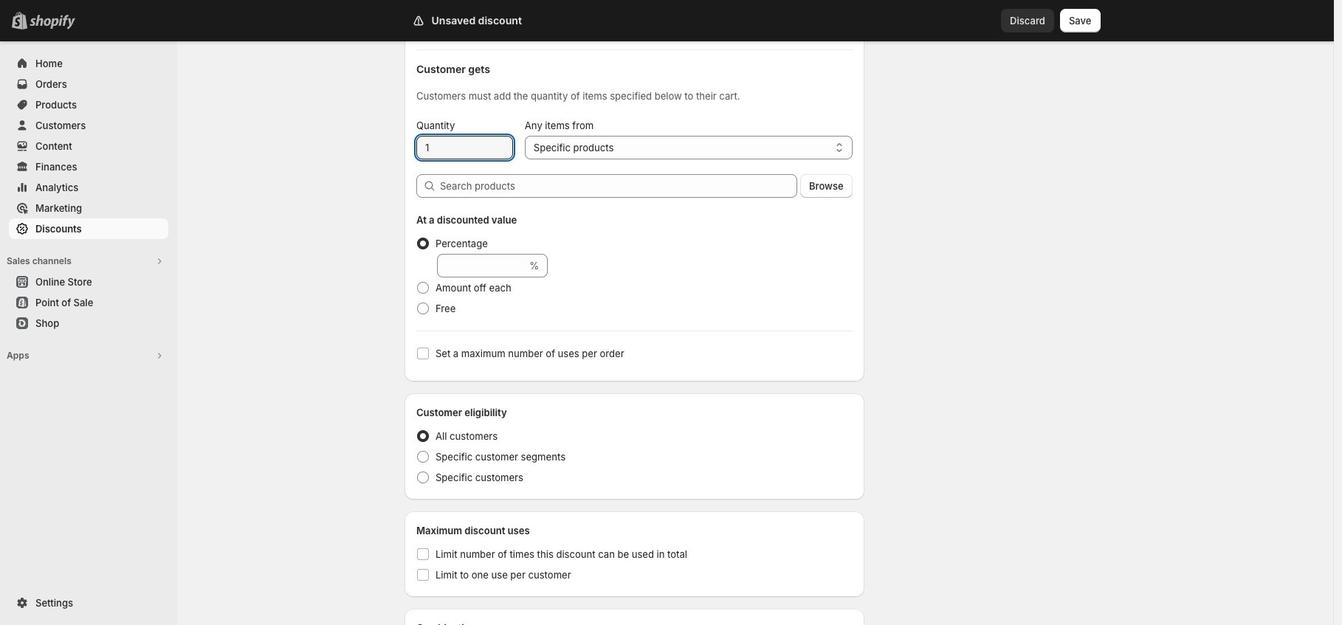 Task type: vqa. For each thing, say whether or not it's contained in the screenshot.
combined
no



Task type: locate. For each thing, give the bounding box(es) containing it.
Search products text field
[[440, 174, 798, 198]]

shopify image
[[30, 15, 75, 30]]

None text field
[[417, 136, 513, 160], [437, 254, 527, 278], [417, 136, 513, 160], [437, 254, 527, 278]]



